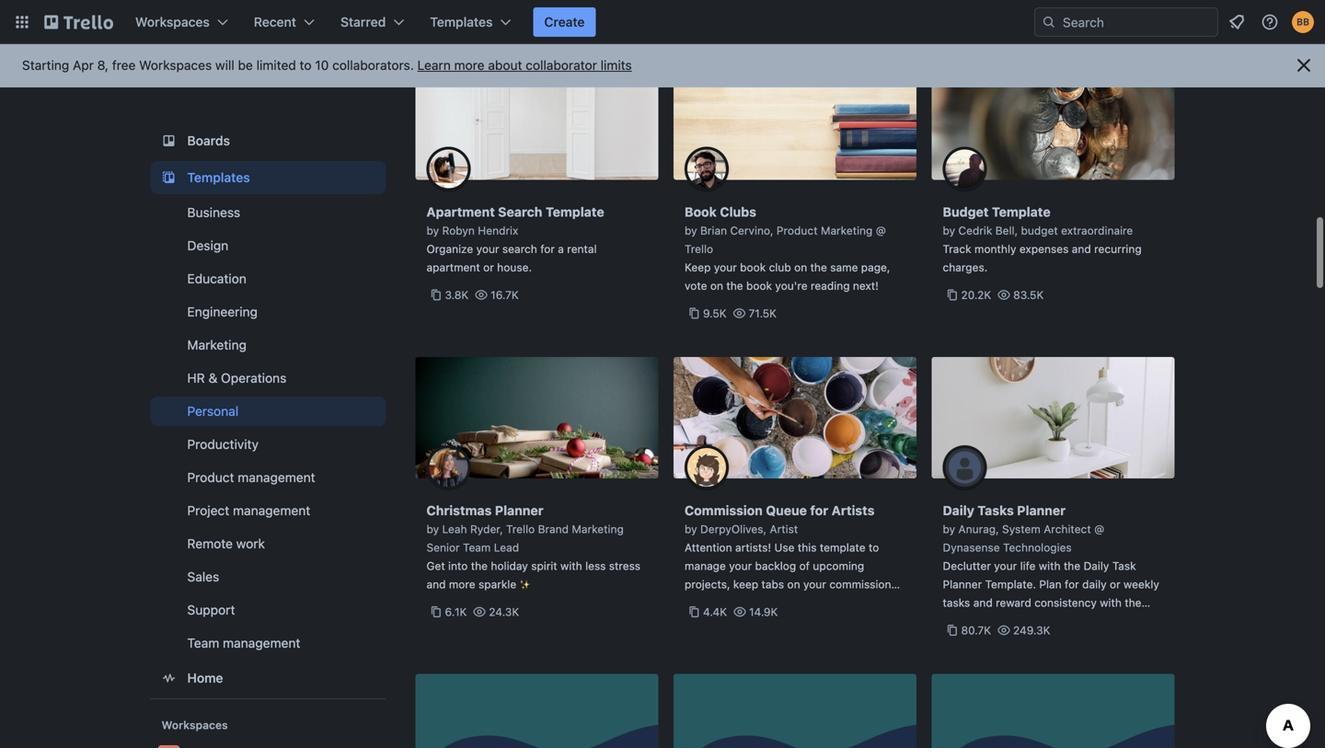 Task type: describe. For each thing, give the bounding box(es) containing it.
and inside commission queue for artists by derpyolives, artist attention artists! use this template to manage your backlog of upcoming projects, keep tabs on your commissions, and share progress with clients.
[[685, 597, 704, 609]]

reading
[[811, 279, 850, 292]]

budget template by cedrik bell, budget extraordinaire track monthly expenses and recurring charges.
[[943, 204, 1142, 274]]

0 notifications image
[[1226, 11, 1248, 33]]

cedrik
[[959, 224, 993, 237]]

by inside apartment search template by robyn hendrix organize your search for a rental apartment or house.
[[427, 224, 439, 237]]

life
[[1021, 560, 1036, 573]]

team management
[[187, 636, 300, 651]]

leah
[[442, 523, 467, 536]]

club
[[769, 261, 792, 274]]

limited
[[257, 58, 296, 73]]

1 vertical spatial on
[[711, 279, 724, 292]]

daily
[[1083, 578, 1107, 591]]

&
[[209, 371, 218, 386]]

business link
[[151, 198, 386, 227]]

engineering
[[187, 304, 258, 319]]

trello inside book clubs by brian cervino, product marketing @ trello keep your book club on the same page, vote on the book you're reading next!
[[685, 243, 714, 255]]

0 vertical spatial on
[[795, 261, 808, 274]]

collaborators.
[[332, 58, 414, 73]]

8,
[[97, 58, 109, 73]]

project
[[187, 503, 229, 518]]

boards
[[187, 133, 230, 148]]

hr
[[187, 371, 205, 386]]

book
[[685, 204, 717, 220]]

dynasense
[[943, 541, 1000, 554]]

house.
[[497, 261, 532, 274]]

book clubs by brian cervino, product marketing @ trello keep your book club on the same page, vote on the book you're reading next!
[[685, 204, 891, 292]]

the inside christmas planner by leah ryder, trello brand marketing senior team lead get into the holiday spirit with less stress and more sparkle ✨
[[471, 560, 488, 573]]

80.7k
[[962, 624, 992, 637]]

bell,
[[996, 224, 1018, 237]]

consistency
[[1035, 597, 1097, 609]]

hr & operations link
[[151, 364, 386, 393]]

10
[[315, 58, 329, 73]]

with inside commission queue for artists by derpyolives, artist attention artists! use this template to manage your backlog of upcoming projects, keep tabs on your commissions, and share progress with clients.
[[788, 597, 810, 609]]

share
[[707, 597, 736, 609]]

track
[[943, 243, 972, 255]]

brian
[[701, 224, 727, 237]]

board image
[[158, 130, 180, 152]]

templates button
[[419, 7, 522, 37]]

with inside christmas planner by leah ryder, trello brand marketing senior team lead get into the holiday spirit with less stress and more sparkle ✨
[[561, 560, 583, 573]]

page,
[[862, 261, 891, 274]]

sales link
[[151, 563, 386, 592]]

2 vertical spatial workspaces
[[162, 719, 228, 732]]

extraordinaire
[[1062, 224, 1134, 237]]

0 horizontal spatial daily
[[943, 503, 975, 518]]

14.9k
[[749, 606, 778, 619]]

2 horizontal spatial planner
[[1018, 503, 1066, 518]]

artists!
[[736, 541, 772, 554]]

create button
[[533, 7, 596, 37]]

0 horizontal spatial templates
[[187, 170, 250, 185]]

anurag, system architect @ dynasense technologies image
[[943, 446, 987, 490]]

lead
[[494, 541, 519, 554]]

by inside book clubs by brian cervino, product marketing @ trello keep your book club on the same page, vote on the book you're reading next!
[[685, 224, 698, 237]]

daily tasks planner by anurag, system architect @ dynasense technologies declutter your life with the daily task planner template. plan for daily or weekly tasks and reward consistency with the streak power-up.
[[943, 503, 1160, 628]]

team management link
[[151, 629, 386, 658]]

business
[[187, 205, 240, 220]]

rental
[[567, 243, 597, 255]]

hendrix
[[478, 224, 519, 237]]

template inside apartment search template by robyn hendrix organize your search for a rental apartment or house.
[[546, 204, 605, 220]]

design link
[[151, 231, 386, 261]]

the up '9.5k'
[[727, 279, 744, 292]]

support link
[[151, 596, 386, 625]]

vote
[[685, 279, 708, 292]]

for inside commission queue for artists by derpyolives, artist attention artists! use this template to manage your backlog of upcoming projects, keep tabs on your commissions, and share progress with clients.
[[811, 503, 829, 518]]

attention
[[685, 541, 733, 554]]

or inside daily tasks planner by anurag, system architect @ dynasense technologies declutter your life with the daily task planner template. plan for daily or weekly tasks and reward consistency with the streak power-up.
[[1110, 578, 1121, 591]]

personal
[[187, 404, 239, 419]]

bob builder (bobbuilder40) image
[[1293, 11, 1315, 33]]

will
[[215, 58, 235, 73]]

by inside commission queue for artists by derpyolives, artist attention artists! use this template to manage your backlog of upcoming projects, keep tabs on your commissions, and share progress with clients.
[[685, 523, 698, 536]]

same
[[831, 261, 858, 274]]

0 vertical spatial book
[[740, 261, 766, 274]]

productivity
[[187, 437, 259, 452]]

clients.
[[813, 597, 851, 609]]

support
[[187, 603, 235, 618]]

create
[[545, 14, 585, 29]]

free
[[112, 58, 136, 73]]

search
[[498, 204, 543, 220]]

and inside daily tasks planner by anurag, system architect @ dynasense technologies declutter your life with the daily task planner template. plan for daily or weekly tasks and reward consistency with the streak power-up.
[[974, 597, 993, 609]]

recurring
[[1095, 243, 1142, 255]]

manage
[[685, 560, 726, 573]]

and inside budget template by cedrik bell, budget extraordinaire track monthly expenses and recurring charges.
[[1072, 243, 1092, 255]]

by inside daily tasks planner by anurag, system architect @ dynasense technologies declutter your life with the daily task planner template. plan for daily or weekly tasks and reward consistency with the streak power-up.
[[943, 523, 956, 536]]

system
[[1003, 523, 1041, 536]]

engineering link
[[151, 297, 386, 327]]

6.1k
[[445, 606, 467, 619]]

for inside apartment search template by robyn hendrix organize your search for a rental apartment or house.
[[541, 243, 555, 255]]

trello inside christmas planner by leah ryder, trello brand marketing senior team lead get into the holiday spirit with less stress and more sparkle ✨
[[506, 523, 535, 536]]

home image
[[158, 668, 180, 690]]

work
[[236, 536, 265, 551]]

reward
[[996, 597, 1032, 609]]

your inside book clubs by brian cervino, product marketing @ trello keep your book club on the same page, vote on the book you're reading next!
[[714, 261, 737, 274]]

@ for book clubs
[[876, 224, 886, 237]]

product management link
[[151, 463, 386, 493]]

24.3k
[[489, 606, 519, 619]]

template board image
[[158, 167, 180, 189]]

1 vertical spatial book
[[747, 279, 773, 292]]

template inside budget template by cedrik bell, budget extraordinaire track monthly expenses and recurring charges.
[[992, 204, 1051, 220]]

robyn
[[442, 224, 475, 237]]

learn
[[418, 58, 451, 73]]

tabs
[[762, 578, 785, 591]]

9.5k
[[703, 307, 727, 320]]

apartment search template by robyn hendrix organize your search for a rental apartment or house.
[[427, 204, 605, 274]]

education
[[187, 271, 247, 286]]

0 horizontal spatial team
[[187, 636, 219, 651]]

open information menu image
[[1261, 13, 1280, 31]]

the up reading
[[811, 261, 828, 274]]

management for team management
[[223, 636, 300, 651]]

charges.
[[943, 261, 988, 274]]

christmas planner by leah ryder, trello brand marketing senior team lead get into the holiday spirit with less stress and more sparkle ✨
[[427, 503, 641, 591]]

education link
[[151, 264, 386, 294]]

the down the "weekly" at the bottom of page
[[1125, 597, 1142, 609]]

power-
[[979, 615, 1015, 628]]

starting apr 8, free workspaces will be limited to 10 collaborators. learn more about collaborator limits
[[22, 58, 632, 73]]

stress
[[609, 560, 641, 573]]

remote
[[187, 536, 233, 551]]

project management
[[187, 503, 311, 518]]

commission
[[685, 503, 763, 518]]

up.
[[1015, 615, 1032, 628]]

cedrik bell, budget extraordinaire image
[[943, 147, 987, 191]]

weekly
[[1124, 578, 1160, 591]]

back to home image
[[44, 7, 113, 37]]

the down "architect"
[[1064, 560, 1081, 573]]



Task type: vqa. For each thing, say whether or not it's contained in the screenshot.


Task type: locate. For each thing, give the bounding box(es) containing it.
249.3k
[[1014, 624, 1051, 637]]

with down daily
[[1100, 597, 1122, 609]]

0 horizontal spatial template
[[546, 204, 605, 220]]

brian cervino, product marketing @ trello image
[[685, 147, 729, 191]]

home
[[187, 671, 223, 686]]

with
[[561, 560, 583, 573], [1039, 560, 1061, 573], [788, 597, 810, 609], [1100, 597, 1122, 609]]

and
[[1072, 243, 1092, 255], [427, 578, 446, 591], [685, 597, 704, 609], [974, 597, 993, 609]]

1 vertical spatial for
[[811, 503, 829, 518]]

by up attention
[[685, 523, 698, 536]]

by
[[427, 224, 439, 237], [685, 224, 698, 237], [943, 224, 956, 237], [427, 523, 439, 536], [685, 523, 698, 536], [943, 523, 956, 536]]

search
[[503, 243, 538, 255]]

search image
[[1042, 15, 1057, 29]]

recent
[[254, 14, 296, 29]]

remote work
[[187, 536, 265, 551]]

holiday
[[491, 560, 528, 573]]

templates up learn on the left
[[430, 14, 493, 29]]

1 vertical spatial marketing
[[187, 337, 247, 353]]

0 vertical spatial more
[[454, 58, 485, 73]]

1 vertical spatial or
[[1110, 578, 1121, 591]]

template up rental
[[546, 204, 605, 220]]

workspaces inside popup button
[[135, 14, 210, 29]]

project management link
[[151, 496, 386, 526]]

1 horizontal spatial for
[[811, 503, 829, 518]]

templates inside dropdown button
[[430, 14, 493, 29]]

your down the "of"
[[804, 578, 827, 591]]

4.4k
[[703, 606, 727, 619]]

planner down declutter
[[943, 578, 983, 591]]

boards link
[[151, 124, 386, 157]]

more inside christmas planner by leah ryder, trello brand marketing senior team lead get into the holiday spirit with less stress and more sparkle ✨
[[449, 578, 476, 591]]

by down the book
[[685, 224, 698, 237]]

templates up business
[[187, 170, 250, 185]]

planner inside christmas planner by leah ryder, trello brand marketing senior team lead get into the holiday spirit with less stress and more sparkle ✨
[[495, 503, 544, 518]]

or down task
[[1110, 578, 1121, 591]]

1 horizontal spatial to
[[869, 541, 880, 554]]

next!
[[853, 279, 879, 292]]

backlog
[[755, 560, 797, 573]]

for left a
[[541, 243, 555, 255]]

primary element
[[0, 0, 1326, 44]]

1 horizontal spatial daily
[[1084, 560, 1110, 573]]

anurag,
[[959, 523, 1000, 536]]

workspaces button
[[124, 7, 239, 37]]

template.
[[986, 578, 1037, 591]]

1 vertical spatial @
[[1095, 523, 1105, 536]]

team down ryder,
[[463, 541, 491, 554]]

derpyolives,
[[701, 523, 767, 536]]

for right queue
[[811, 503, 829, 518]]

by inside christmas planner by leah ryder, trello brand marketing senior team lead get into the holiday spirit with less stress and more sparkle ✨
[[427, 523, 439, 536]]

this
[[798, 541, 817, 554]]

0 horizontal spatial @
[[876, 224, 886, 237]]

0 vertical spatial marketing
[[821, 224, 873, 237]]

by inside budget template by cedrik bell, budget extraordinaire track monthly expenses and recurring charges.
[[943, 224, 956, 237]]

and down get in the bottom left of the page
[[427, 578, 446, 591]]

limits
[[601, 58, 632, 73]]

0 horizontal spatial planner
[[495, 503, 544, 518]]

and up power- in the right bottom of the page
[[974, 597, 993, 609]]

product
[[777, 224, 818, 237], [187, 470, 234, 485]]

marketing inside christmas planner by leah ryder, trello brand marketing senior team lead get into the holiday spirit with less stress and more sparkle ✨
[[572, 523, 624, 536]]

of
[[800, 560, 810, 573]]

management down product management link
[[233, 503, 311, 518]]

0 vertical spatial templates
[[430, 14, 493, 29]]

product up project
[[187, 470, 234, 485]]

0 vertical spatial or
[[483, 261, 494, 274]]

organize
[[427, 243, 473, 255]]

starting
[[22, 58, 69, 73]]

progress
[[739, 597, 785, 609]]

or
[[483, 261, 494, 274], [1110, 578, 1121, 591]]

commission queue for artists by derpyolives, artist attention artists! use this template to manage your backlog of upcoming projects, keep tabs on your commissions, and share progress with clients.
[[685, 503, 901, 609]]

0 vertical spatial to
[[300, 58, 312, 73]]

0 vertical spatial trello
[[685, 243, 714, 255]]

starred
[[341, 14, 386, 29]]

and inside christmas planner by leah ryder, trello brand marketing senior team lead get into the holiday spirit with less stress and more sparkle ✨
[[427, 578, 446, 591]]

learn more about collaborator limits link
[[418, 58, 632, 73]]

team down support
[[187, 636, 219, 651]]

1 vertical spatial templates
[[187, 170, 250, 185]]

your
[[477, 243, 499, 255], [714, 261, 737, 274], [729, 560, 752, 573], [995, 560, 1018, 573], [804, 578, 827, 591]]

1 horizontal spatial @
[[1095, 523, 1105, 536]]

planner
[[495, 503, 544, 518], [1018, 503, 1066, 518], [943, 578, 983, 591]]

0 vertical spatial product
[[777, 224, 818, 237]]

daily
[[943, 503, 975, 518], [1084, 560, 1110, 573]]

on right vote
[[711, 279, 724, 292]]

1 vertical spatial team
[[187, 636, 219, 651]]

1 horizontal spatial template
[[992, 204, 1051, 220]]

workspaces down workspaces popup button
[[139, 58, 212, 73]]

1 vertical spatial to
[[869, 541, 880, 554]]

planner up ryder,
[[495, 503, 544, 518]]

your up template.
[[995, 560, 1018, 573]]

expenses
[[1020, 243, 1069, 255]]

workspaces down home
[[162, 719, 228, 732]]

keep
[[685, 261, 711, 274]]

book down club
[[747, 279, 773, 292]]

product up club
[[777, 224, 818, 237]]

recent button
[[243, 7, 326, 37]]

2 vertical spatial marketing
[[572, 523, 624, 536]]

marketing up same
[[821, 224, 873, 237]]

by up dynasense at the bottom right of page
[[943, 523, 956, 536]]

to inside commission queue for artists by derpyolives, artist attention artists! use this template to manage your backlog of upcoming projects, keep tabs on your commissions, and share progress with clients.
[[869, 541, 880, 554]]

book left club
[[740, 261, 766, 274]]

into
[[448, 560, 468, 573]]

management down support link
[[223, 636, 300, 651]]

architect
[[1044, 523, 1092, 536]]

@ right "architect"
[[1095, 523, 1105, 536]]

you're
[[776, 279, 808, 292]]

1 vertical spatial product
[[187, 470, 234, 485]]

team
[[463, 541, 491, 554], [187, 636, 219, 651]]

1 vertical spatial daily
[[1084, 560, 1110, 573]]

templates link
[[151, 161, 386, 194]]

or inside apartment search template by robyn hendrix organize your search for a rental apartment or house.
[[483, 261, 494, 274]]

0 vertical spatial daily
[[943, 503, 975, 518]]

and down projects,
[[685, 597, 704, 609]]

on right tabs
[[788, 578, 801, 591]]

product inside book clubs by brian cervino, product marketing @ trello keep your book club on the same page, vote on the book you're reading next!
[[777, 224, 818, 237]]

management for project management
[[233, 503, 311, 518]]

83.5k
[[1014, 289, 1044, 302]]

the right into
[[471, 560, 488, 573]]

1 vertical spatial workspaces
[[139, 58, 212, 73]]

by up senior
[[427, 523, 439, 536]]

brand
[[538, 523, 569, 536]]

management for product management
[[238, 470, 315, 485]]

0 horizontal spatial marketing
[[187, 337, 247, 353]]

3.8k
[[445, 289, 469, 302]]

team inside christmas planner by leah ryder, trello brand marketing senior team lead get into the holiday spirit with less stress and more sparkle ✨
[[463, 541, 491, 554]]

templates
[[430, 14, 493, 29], [187, 170, 250, 185]]

0 vertical spatial management
[[238, 470, 315, 485]]

on up you're
[[795, 261, 808, 274]]

budget
[[1022, 224, 1059, 237]]

1 horizontal spatial marketing
[[572, 523, 624, 536]]

design
[[187, 238, 229, 253]]

0 horizontal spatial to
[[300, 58, 312, 73]]

71.5k
[[749, 307, 777, 320]]

1 vertical spatial trello
[[506, 523, 535, 536]]

spirit
[[531, 560, 558, 573]]

for up the consistency
[[1065, 578, 1080, 591]]

get
[[427, 560, 445, 573]]

@ for daily tasks planner
[[1095, 523, 1105, 536]]

0 vertical spatial workspaces
[[135, 14, 210, 29]]

daily up the anurag,
[[943, 503, 975, 518]]

1 horizontal spatial team
[[463, 541, 491, 554]]

more
[[454, 58, 485, 73], [449, 578, 476, 591]]

template
[[546, 204, 605, 220], [992, 204, 1051, 220]]

by up track
[[943, 224, 956, 237]]

be
[[238, 58, 253, 73]]

workspaces
[[135, 14, 210, 29], [139, 58, 212, 73], [162, 719, 228, 732]]

0 horizontal spatial trello
[[506, 523, 535, 536]]

@ inside book clubs by brian cervino, product marketing @ trello keep your book club on the same page, vote on the book you're reading next!
[[876, 224, 886, 237]]

with up plan
[[1039, 560, 1061, 573]]

0 horizontal spatial for
[[541, 243, 555, 255]]

for inside daily tasks planner by anurag, system architect @ dynasense technologies declutter your life with the daily task planner template. plan for daily or weekly tasks and reward consistency with the streak power-up.
[[1065, 578, 1080, 591]]

16.7k
[[491, 289, 519, 302]]

0 horizontal spatial product
[[187, 470, 234, 485]]

leah ryder, trello brand marketing senior team lead image
[[427, 446, 471, 490]]

with left clients.
[[788, 597, 810, 609]]

management down productivity link
[[238, 470, 315, 485]]

or left house.
[[483, 261, 494, 274]]

hr & operations
[[187, 371, 287, 386]]

trello up lead
[[506, 523, 535, 536]]

0 vertical spatial for
[[541, 243, 555, 255]]

less
[[586, 560, 606, 573]]

marketing
[[821, 224, 873, 237], [187, 337, 247, 353], [572, 523, 624, 536]]

workspaces up free
[[135, 14, 210, 29]]

1 template from the left
[[546, 204, 605, 220]]

1 vertical spatial management
[[233, 503, 311, 518]]

trello
[[685, 243, 714, 255], [506, 523, 535, 536]]

daily up daily
[[1084, 560, 1110, 573]]

remote work link
[[151, 529, 386, 559]]

planner up system
[[1018, 503, 1066, 518]]

your inside apartment search template by robyn hendrix organize your search for a rental apartment or house.
[[477, 243, 499, 255]]

marketing inside book clubs by brian cervino, product marketing @ trello keep your book club on the same page, vote on the book you're reading next!
[[821, 224, 873, 237]]

marketing link
[[151, 331, 386, 360]]

use
[[775, 541, 795, 554]]

✨
[[520, 578, 531, 591]]

derpyolives, artist image
[[685, 446, 729, 490]]

1 horizontal spatial templates
[[430, 14, 493, 29]]

the
[[811, 261, 828, 274], [727, 279, 744, 292], [471, 560, 488, 573], [1064, 560, 1081, 573], [1125, 597, 1142, 609]]

1 horizontal spatial or
[[1110, 578, 1121, 591]]

collaborator
[[526, 58, 597, 73]]

marketing up 'less'
[[572, 523, 624, 536]]

2 vertical spatial management
[[223, 636, 300, 651]]

apartment
[[427, 261, 480, 274]]

productivity link
[[151, 430, 386, 459]]

1 vertical spatial more
[[449, 578, 476, 591]]

marketing up "&"
[[187, 337, 247, 353]]

your down hendrix
[[477, 243, 499, 255]]

2 vertical spatial for
[[1065, 578, 1080, 591]]

more right learn on the left
[[454, 58, 485, 73]]

with left 'less'
[[561, 560, 583, 573]]

1 horizontal spatial planner
[[943, 578, 983, 591]]

0 vertical spatial @
[[876, 224, 886, 237]]

declutter
[[943, 560, 991, 573]]

2 horizontal spatial marketing
[[821, 224, 873, 237]]

to left 10
[[300, 58, 312, 73]]

budget
[[943, 204, 989, 220]]

2 vertical spatial on
[[788, 578, 801, 591]]

Search field
[[1057, 8, 1218, 36]]

0 horizontal spatial or
[[483, 261, 494, 274]]

your inside daily tasks planner by anurag, system architect @ dynasense technologies declutter your life with the daily task planner template. plan for daily or weekly tasks and reward consistency with the streak power-up.
[[995, 560, 1018, 573]]

and down extraordinaire
[[1072, 243, 1092, 255]]

your right keep
[[714, 261, 737, 274]]

@ inside daily tasks planner by anurag, system architect @ dynasense technologies declutter your life with the daily task planner template. plan for daily or weekly tasks and reward consistency with the streak power-up.
[[1095, 523, 1105, 536]]

2 template from the left
[[992, 204, 1051, 220]]

to right template
[[869, 541, 880, 554]]

2 horizontal spatial for
[[1065, 578, 1080, 591]]

robyn hendrix image
[[427, 147, 471, 191]]

0 vertical spatial team
[[463, 541, 491, 554]]

starred button
[[330, 7, 415, 37]]

on
[[795, 261, 808, 274], [711, 279, 724, 292], [788, 578, 801, 591]]

@ up page,
[[876, 224, 886, 237]]

by up organize
[[427, 224, 439, 237]]

more down into
[[449, 578, 476, 591]]

your up keep
[[729, 560, 752, 573]]

@
[[876, 224, 886, 237], [1095, 523, 1105, 536]]

20.2k
[[962, 289, 992, 302]]

template up bell,
[[992, 204, 1051, 220]]

on inside commission queue for artists by derpyolives, artist attention artists! use this template to manage your backlog of upcoming projects, keep tabs on your commissions, and share progress with clients.
[[788, 578, 801, 591]]

operations
[[221, 371, 287, 386]]

clubs
[[720, 204, 757, 220]]

1 horizontal spatial product
[[777, 224, 818, 237]]

1 horizontal spatial trello
[[685, 243, 714, 255]]

trello up keep
[[685, 243, 714, 255]]



